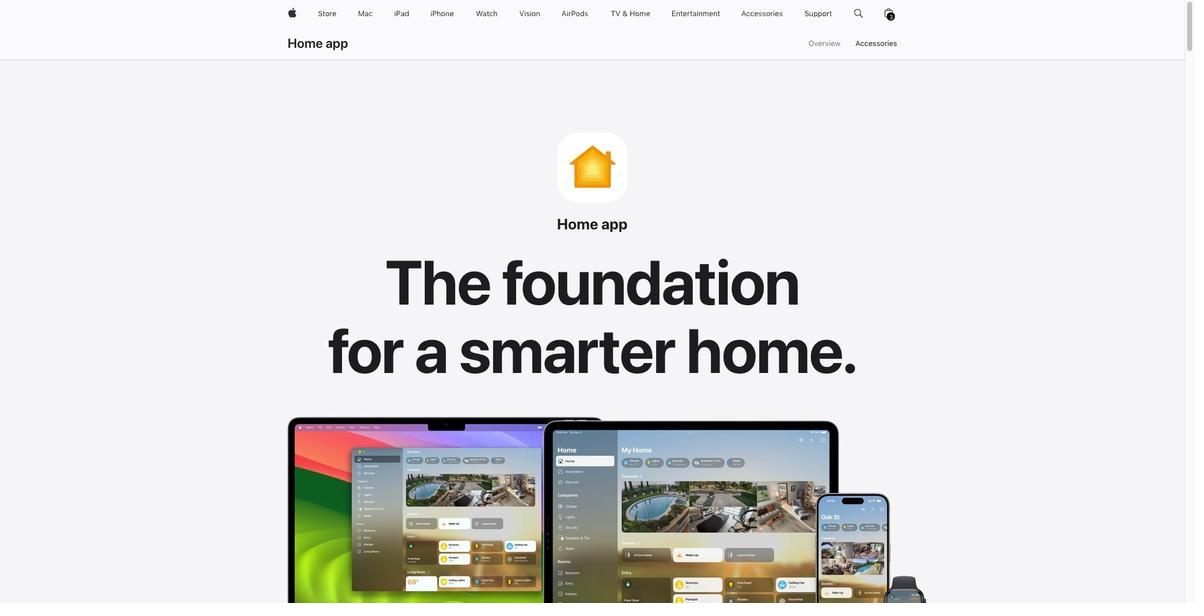 Task type: describe. For each thing, give the bounding box(es) containing it.
accessories image
[[742, 0, 783, 27]]

overview
[[809, 39, 841, 48]]

the home app ui displayed on mac, ipad, iphone, and apple watch. image
[[255, 416, 927, 603]]

support image
[[805, 0, 832, 27]]

airpods image
[[562, 0, 589, 27]]

search apple.com image
[[854, 0, 863, 27]]

watch image
[[476, 0, 498, 27]]

home.
[[686, 314, 857, 388]]

shopping bag with item count : 3 image
[[885, 0, 894, 27]]

foundation
[[502, 246, 800, 320]]

iphone image
[[431, 0, 454, 27]]

accessories
[[856, 39, 897, 48]]



Task type: vqa. For each thing, say whether or not it's contained in the screenshot.
Open
no



Task type: locate. For each thing, give the bounding box(es) containing it.
the
[[385, 246, 491, 320]]

app
[[326, 35, 348, 51]]

tv and home image
[[610, 0, 651, 27]]

accessories link
[[856, 37, 897, 50]]

overview link
[[809, 37, 841, 50]]

for a smarter
[[328, 314, 675, 388]]

the foundation for a smarter home.
[[328, 246, 857, 388]]

ipad image
[[394, 0, 409, 27]]

home app link
[[288, 35, 348, 51]]

entertainment image
[[672, 0, 720, 27]]

home app
[[557, 215, 628, 233]]

store image
[[318, 0, 337, 27]]

home
[[288, 35, 323, 51]]

vision image
[[519, 0, 540, 27]]

apple image
[[288, 0, 296, 27]]

mac image
[[358, 0, 373, 27]]

home app
[[288, 35, 348, 51]]



